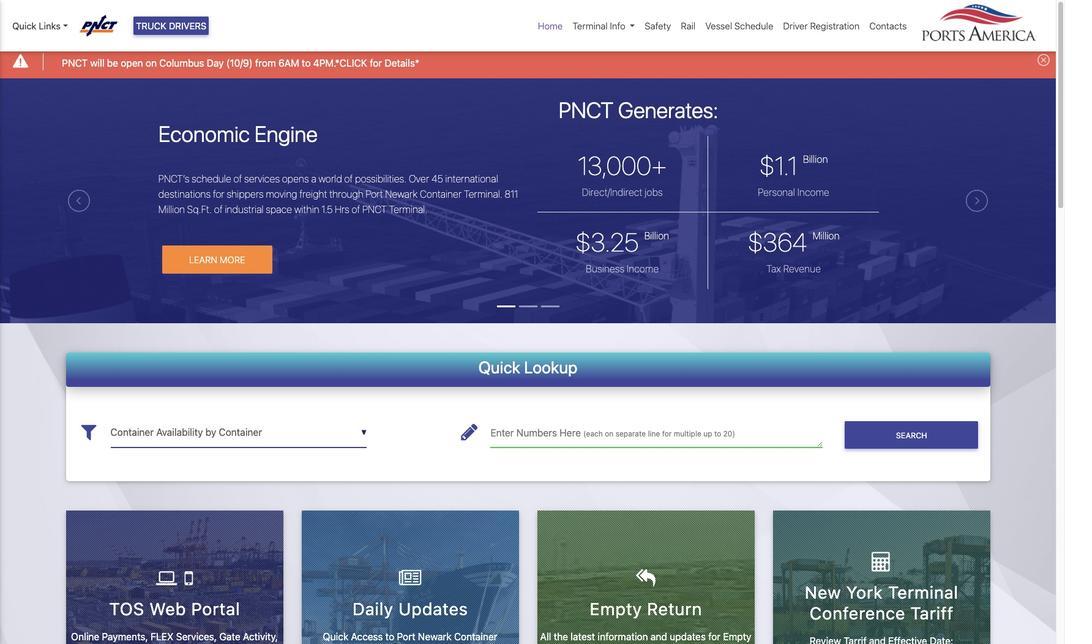 Task type: locate. For each thing, give the bounding box(es) containing it.
1 vertical spatial to
[[714, 429, 721, 438]]

1 horizontal spatial on
[[605, 429, 614, 438]]

flex
[[151, 631, 174, 642]]

2 vertical spatial pnct
[[362, 204, 387, 215]]

to right up
[[714, 429, 721, 438]]

0 horizontal spatial empty
[[590, 599, 642, 619]]

terminal info link
[[568, 14, 640, 38]]

quick lookup
[[479, 357, 578, 377]]

1 horizontal spatial income
[[798, 186, 830, 198]]

a
[[311, 173, 316, 184]]

of right sq.ft.
[[214, 204, 223, 215]]

tos web portal
[[109, 599, 240, 619]]

1 vertical spatial container
[[454, 631, 497, 642]]

safety link
[[640, 14, 676, 38]]

pnct
[[62, 57, 88, 68], [559, 97, 614, 123], [362, 204, 387, 215]]

income for $1.1
[[798, 186, 830, 198]]

empty inside all the latest information and updates for empty
[[723, 631, 752, 642]]

0 horizontal spatial port
[[366, 188, 383, 199]]

empty
[[590, 599, 642, 619], [723, 631, 752, 642]]

million down destinations
[[158, 204, 185, 215]]

of up shippers
[[233, 173, 242, 184]]

0 horizontal spatial to
[[302, 57, 311, 68]]

online payments, flex services, gate activity,
[[71, 631, 278, 644]]

$1.1 billion
[[760, 150, 828, 180]]

learn
[[189, 254, 217, 265]]

schedule
[[735, 20, 774, 31]]

terminal.
[[464, 188, 503, 199], [389, 204, 428, 215]]

contacts
[[870, 20, 907, 31]]

0 vertical spatial billion
[[803, 153, 828, 164]]

updates
[[398, 599, 468, 619]]

to right access
[[386, 631, 394, 642]]

container down updates
[[454, 631, 497, 642]]

income for $3.25
[[627, 263, 659, 274]]

for inside alert
[[370, 57, 382, 68]]

on for separate
[[605, 429, 614, 438]]

1.5
[[322, 204, 333, 215]]

quick left lookup in the bottom of the page
[[479, 357, 520, 377]]

container down 45
[[420, 188, 462, 199]]

1 horizontal spatial pnct
[[362, 204, 387, 215]]

to inside enter numbers here (each on separate line for multiple up to 20)
[[714, 429, 721, 438]]

terminal up tariff
[[888, 582, 959, 603]]

terminal inside new york terminal conference tariff
[[888, 582, 959, 603]]

13,000+ direct/indirect jobs
[[578, 150, 667, 198]]

container inside quick access to port newark container
[[454, 631, 497, 642]]

lookup
[[524, 357, 578, 377]]

billion
[[803, 153, 828, 164], [644, 230, 669, 241]]

personal
[[758, 186, 795, 198]]

None text field
[[111, 418, 367, 448], [491, 418, 823, 448], [111, 418, 367, 448], [491, 418, 823, 448]]

2 vertical spatial quick
[[323, 631, 349, 642]]

empty right updates
[[723, 631, 752, 642]]

0 vertical spatial quick
[[12, 20, 36, 31]]

million inside pnct's schedule of services opens a world of possibilities.                                 over 45 international destinations for shippers moving freight through port newark container terminal.                                 811 million sq.ft. of industrial space within 1.5 hrs of pnct terminal.
[[158, 204, 185, 215]]

day
[[207, 57, 224, 68]]

enter
[[491, 427, 514, 438]]

port inside pnct's schedule of services opens a world of possibilities.                                 over 45 international destinations for shippers moving freight through port newark container terminal.                                 811 million sq.ft. of industrial space within 1.5 hrs of pnct terminal.
[[366, 188, 383, 199]]

billion down jobs
[[644, 230, 669, 241]]

billion inside $3.25 billion
[[644, 230, 669, 241]]

0 vertical spatial port
[[366, 188, 383, 199]]

york
[[846, 582, 883, 603]]

rail link
[[676, 14, 701, 38]]

0 vertical spatial income
[[798, 186, 830, 198]]

1 vertical spatial million
[[813, 230, 840, 241]]

direct/indirect
[[582, 186, 643, 198]]

newark down updates
[[418, 631, 452, 642]]

quick left access
[[323, 631, 349, 642]]

for right the line
[[662, 429, 672, 438]]

newark inside quick access to port newark container
[[418, 631, 452, 642]]

quick left links
[[12, 20, 36, 31]]

0 vertical spatial terminal.
[[464, 188, 503, 199]]

$1.1
[[760, 150, 798, 180]]

on right (each
[[605, 429, 614, 438]]

rail
[[681, 20, 696, 31]]

(10/9)
[[226, 57, 253, 68]]

driver
[[783, 20, 808, 31]]

0 vertical spatial on
[[146, 57, 157, 68]]

quick for quick links
[[12, 20, 36, 31]]

1 vertical spatial terminal.
[[389, 204, 428, 215]]

to for 4pm.*click
[[302, 57, 311, 68]]

business
[[586, 263, 625, 274]]

on inside enter numbers here (each on separate line for multiple up to 20)
[[605, 429, 614, 438]]

opens
[[282, 173, 309, 184]]

quick access to port newark container
[[323, 631, 497, 644]]

1 horizontal spatial empty
[[723, 631, 752, 642]]

port down possibilities.
[[366, 188, 383, 199]]

truck drivers link
[[133, 17, 209, 35]]

port inside quick access to port newark container
[[397, 631, 415, 642]]

terminal left info
[[573, 20, 608, 31]]

1 vertical spatial newark
[[418, 631, 452, 642]]

empty up information on the bottom right of page
[[590, 599, 642, 619]]

1 horizontal spatial terminal
[[888, 582, 959, 603]]

0 vertical spatial pnct
[[62, 57, 88, 68]]

details*
[[385, 57, 419, 68]]

up
[[704, 429, 712, 438]]

daily updates
[[352, 599, 468, 619]]

newark down over at the top left of page
[[385, 188, 418, 199]]

for left details*
[[370, 57, 382, 68]]

port
[[366, 188, 383, 199], [397, 631, 415, 642]]

0 horizontal spatial terminal
[[573, 20, 608, 31]]

pnct will be open on columbus day (10/9) from 6am to 4pm.*click for details* alert
[[0, 45, 1056, 78]]

newark
[[385, 188, 418, 199], [418, 631, 452, 642]]

gate
[[219, 631, 240, 642]]

terminal. down over at the top left of page
[[389, 204, 428, 215]]

2 horizontal spatial to
[[714, 429, 721, 438]]

0 horizontal spatial terminal.
[[389, 204, 428, 215]]

1 vertical spatial empty
[[723, 631, 752, 642]]

1 horizontal spatial to
[[386, 631, 394, 642]]

search
[[896, 431, 927, 440]]

to right 6am
[[302, 57, 311, 68]]

1 horizontal spatial million
[[813, 230, 840, 241]]

possibilities.
[[355, 173, 407, 184]]

pnct inside alert
[[62, 57, 88, 68]]

info
[[610, 20, 626, 31]]

space
[[266, 204, 292, 215]]

payments,
[[102, 631, 148, 642]]

0 horizontal spatial income
[[627, 263, 659, 274]]

2 vertical spatial to
[[386, 631, 394, 642]]

income down the $1.1 billion
[[798, 186, 830, 198]]

quick inside quick access to port newark container
[[323, 631, 349, 642]]

numbers
[[517, 427, 557, 438]]

of up through
[[344, 173, 353, 184]]

online
[[71, 631, 99, 642]]

for right updates
[[708, 631, 721, 642]]

0 vertical spatial container
[[420, 188, 462, 199]]

million up revenue
[[813, 230, 840, 241]]

0 horizontal spatial quick
[[12, 20, 36, 31]]

tax revenue
[[767, 263, 821, 274]]

pnct for pnct will be open on columbus day (10/9) from 6am to 4pm.*click for details*
[[62, 57, 88, 68]]

learn more button
[[162, 245, 272, 274]]

1 vertical spatial billion
[[644, 230, 669, 241]]

billion inside the $1.1 billion
[[803, 153, 828, 164]]

portal
[[191, 599, 240, 619]]

over
[[409, 173, 429, 184]]

0 vertical spatial million
[[158, 204, 185, 215]]

latest
[[571, 631, 595, 642]]

to inside pnct will be open on columbus day (10/9) from 6am to 4pm.*click for details* link
[[302, 57, 311, 68]]

0 horizontal spatial million
[[158, 204, 185, 215]]

0 horizontal spatial billion
[[644, 230, 669, 241]]

income down $3.25 billion
[[627, 263, 659, 274]]

new
[[805, 582, 841, 603]]

1 vertical spatial terminal
[[888, 582, 959, 603]]

destinations
[[158, 188, 211, 199]]

1 vertical spatial quick
[[479, 357, 520, 377]]

2 horizontal spatial pnct
[[559, 97, 614, 123]]

sq.ft.
[[187, 204, 212, 215]]

empty return
[[590, 599, 702, 619]]

container inside pnct's schedule of services opens a world of possibilities.                                 over 45 international destinations for shippers moving freight through port newark container terminal.                                 811 million sq.ft. of industrial space within 1.5 hrs of pnct terminal.
[[420, 188, 462, 199]]

0 horizontal spatial pnct
[[62, 57, 88, 68]]

freight
[[299, 188, 327, 199]]

income
[[798, 186, 830, 198], [627, 263, 659, 274]]

2 horizontal spatial quick
[[479, 357, 520, 377]]

quick for quick access to port newark container
[[323, 631, 349, 642]]

billion right $1.1
[[803, 153, 828, 164]]

to inside quick access to port newark container
[[386, 631, 394, 642]]

1 horizontal spatial quick
[[323, 631, 349, 642]]

of right hrs at the left of page
[[352, 204, 360, 215]]

1 horizontal spatial port
[[397, 631, 415, 642]]

engine
[[255, 120, 318, 147]]

$3.25
[[576, 226, 639, 257]]

on
[[146, 57, 157, 68], [605, 429, 614, 438]]

quick
[[12, 20, 36, 31], [479, 357, 520, 377], [323, 631, 349, 642]]

pnct inside pnct's schedule of services opens a world of possibilities.                                 over 45 international destinations for shippers moving freight through port newark container terminal.                                 811 million sq.ft. of industrial space within 1.5 hrs of pnct terminal.
[[362, 204, 387, 215]]

on right open
[[146, 57, 157, 68]]

vessel
[[705, 20, 732, 31]]

1 vertical spatial port
[[397, 631, 415, 642]]

port down daily updates
[[397, 631, 415, 642]]

45
[[432, 173, 443, 184]]

terminal. down international at the left of the page
[[464, 188, 503, 199]]

0 vertical spatial newark
[[385, 188, 418, 199]]

1 horizontal spatial billion
[[803, 153, 828, 164]]

welcome to port newmark container terminal image
[[0, 78, 1056, 392]]

for down schedule
[[213, 188, 225, 199]]

the
[[554, 631, 568, 642]]

links
[[39, 20, 61, 31]]

on inside pnct will be open on columbus day (10/9) from 6am to 4pm.*click for details* link
[[146, 57, 157, 68]]

services
[[244, 173, 280, 184]]

1 horizontal spatial terminal.
[[464, 188, 503, 199]]

1 vertical spatial pnct
[[559, 97, 614, 123]]

quick links link
[[12, 19, 68, 33]]

0 vertical spatial to
[[302, 57, 311, 68]]

1 vertical spatial income
[[627, 263, 659, 274]]

jobs
[[645, 186, 663, 198]]

0 horizontal spatial on
[[146, 57, 157, 68]]

1 vertical spatial on
[[605, 429, 614, 438]]

pnct will be open on columbus day (10/9) from 6am to 4pm.*click for details*
[[62, 57, 419, 68]]



Task type: describe. For each thing, give the bounding box(es) containing it.
tax
[[767, 263, 781, 274]]

return
[[647, 599, 702, 619]]

contacts link
[[865, 14, 912, 38]]

generates:
[[618, 97, 718, 123]]

quick links
[[12, 20, 61, 31]]

conference
[[810, 603, 905, 623]]

registration
[[810, 20, 860, 31]]

driver registration link
[[778, 14, 865, 38]]

▼
[[361, 428, 367, 437]]

tos
[[109, 599, 144, 619]]

4pm.*click
[[313, 57, 367, 68]]

line
[[648, 429, 660, 438]]

pnct's
[[158, 173, 189, 184]]

open
[[121, 57, 143, 68]]

new york terminal conference tariff
[[805, 582, 959, 623]]

be
[[107, 57, 118, 68]]

web
[[149, 599, 186, 619]]

all
[[540, 631, 551, 642]]

0 vertical spatial empty
[[590, 599, 642, 619]]

search button
[[845, 421, 979, 449]]

world
[[319, 173, 342, 184]]

shippers
[[227, 188, 264, 199]]

$364 million
[[748, 226, 840, 257]]

pnct generates:
[[559, 97, 718, 123]]

learn more
[[189, 254, 245, 265]]

information
[[598, 631, 648, 642]]

daily
[[352, 599, 393, 619]]

moving
[[266, 188, 297, 199]]

through
[[330, 188, 364, 199]]

within
[[294, 204, 319, 215]]

home link
[[533, 14, 568, 38]]

schedule
[[192, 173, 231, 184]]

access
[[351, 631, 383, 642]]

from
[[255, 57, 276, 68]]

economic engine
[[158, 120, 318, 147]]

close image
[[1038, 54, 1050, 66]]

for inside enter numbers here (each on separate line for multiple up to 20)
[[662, 429, 672, 438]]

here
[[560, 427, 581, 438]]

billion for $1.1
[[803, 153, 828, 164]]

pnct's schedule of services opens a world of possibilities.                                 over 45 international destinations for shippers moving freight through port newark container terminal.                                 811 million sq.ft. of industrial space within 1.5 hrs of pnct terminal.
[[158, 173, 518, 215]]

truck
[[136, 20, 166, 31]]

pnct will be open on columbus day (10/9) from 6am to 4pm.*click for details* link
[[62, 55, 419, 70]]

home
[[538, 20, 563, 31]]

vessel schedule link
[[701, 14, 778, 38]]

columbus
[[159, 57, 204, 68]]

hrs
[[335, 204, 349, 215]]

811
[[505, 188, 518, 199]]

vessel schedule
[[705, 20, 774, 31]]

more
[[220, 254, 245, 265]]

million inside $364 million
[[813, 230, 840, 241]]

economic
[[158, 120, 250, 147]]

services,
[[176, 631, 217, 642]]

to for 20)
[[714, 429, 721, 438]]

quick for quick lookup
[[479, 357, 520, 377]]

separate
[[616, 429, 646, 438]]

newark inside pnct's schedule of services opens a world of possibilities.                                 over 45 international destinations for shippers moving freight through port newark container terminal.                                 811 million sq.ft. of industrial space within 1.5 hrs of pnct terminal.
[[385, 188, 418, 199]]

international
[[445, 173, 498, 184]]

business income
[[586, 263, 659, 274]]

will
[[90, 57, 104, 68]]

industrial
[[225, 204, 264, 215]]

20)
[[723, 429, 735, 438]]

personal income
[[758, 186, 830, 198]]

tariff
[[911, 603, 954, 623]]

(each
[[584, 429, 603, 438]]

multiple
[[674, 429, 702, 438]]

drivers
[[169, 20, 207, 31]]

activity,
[[243, 631, 278, 642]]

pnct for pnct generates:
[[559, 97, 614, 123]]

billion for $3.25
[[644, 230, 669, 241]]

all the latest information and updates for empty
[[540, 631, 752, 644]]

on for columbus
[[146, 57, 157, 68]]

13,000+
[[578, 150, 667, 180]]

6am
[[278, 57, 299, 68]]

0 vertical spatial terminal
[[573, 20, 608, 31]]

safety
[[645, 20, 671, 31]]

and
[[651, 631, 667, 642]]

updates
[[670, 631, 706, 642]]

for inside pnct's schedule of services opens a world of possibilities.                                 over 45 international destinations for shippers moving freight through port newark container terminal.                                 811 million sq.ft. of industrial space within 1.5 hrs of pnct terminal.
[[213, 188, 225, 199]]

for inside all the latest information and updates for empty
[[708, 631, 721, 642]]



Task type: vqa. For each thing, say whether or not it's contained in the screenshot.
Economic Engine
yes



